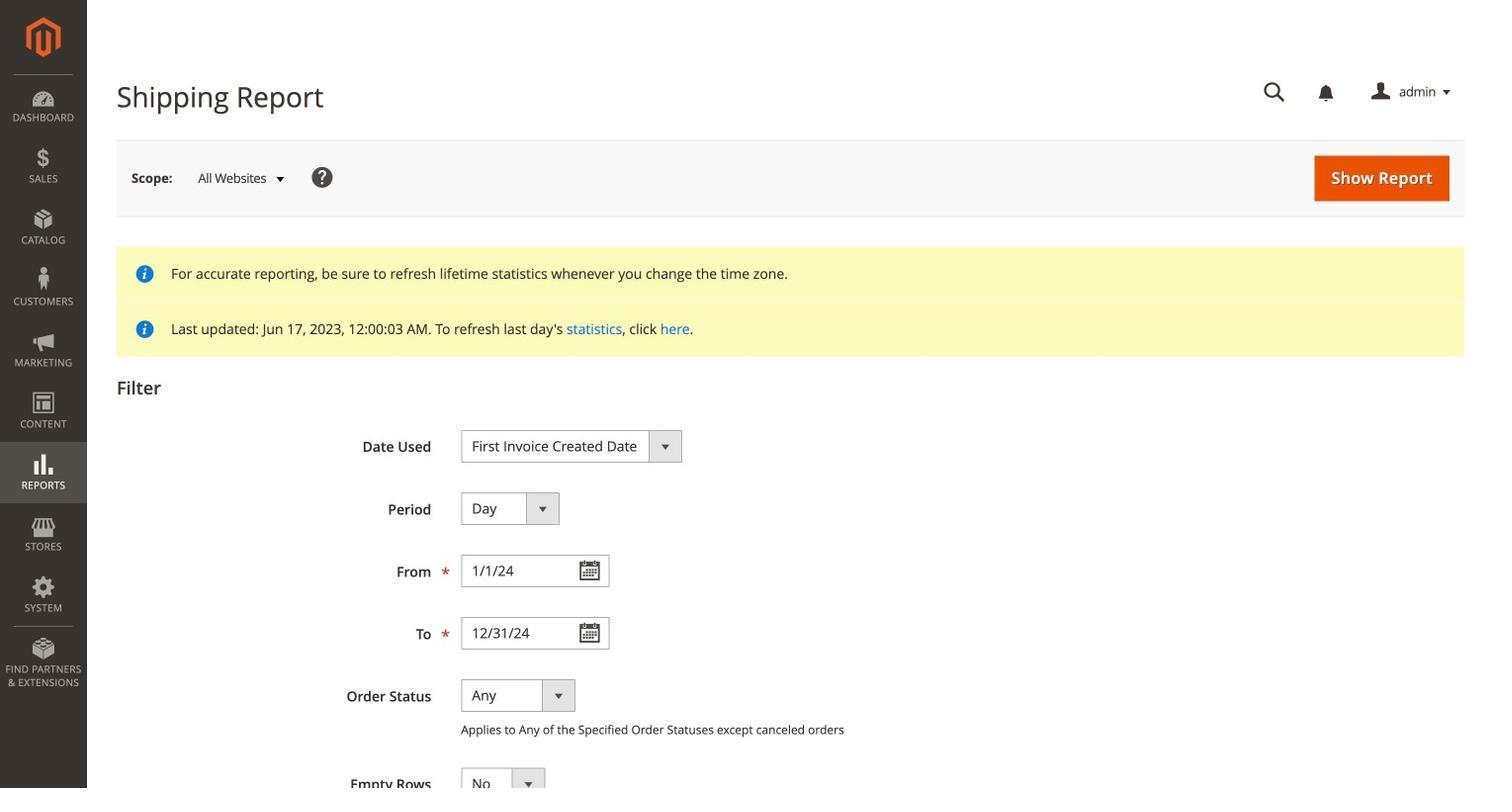 Task type: vqa. For each thing, say whether or not it's contained in the screenshot.
text box
yes



Task type: describe. For each thing, give the bounding box(es) containing it.
magento admin panel image
[[26, 17, 61, 57]]



Task type: locate. For each thing, give the bounding box(es) containing it.
menu bar
[[0, 74, 87, 699]]

None text field
[[461, 555, 609, 587]]

None text field
[[1250, 75, 1299, 110], [461, 617, 609, 650], [1250, 75, 1299, 110], [461, 617, 609, 650]]



